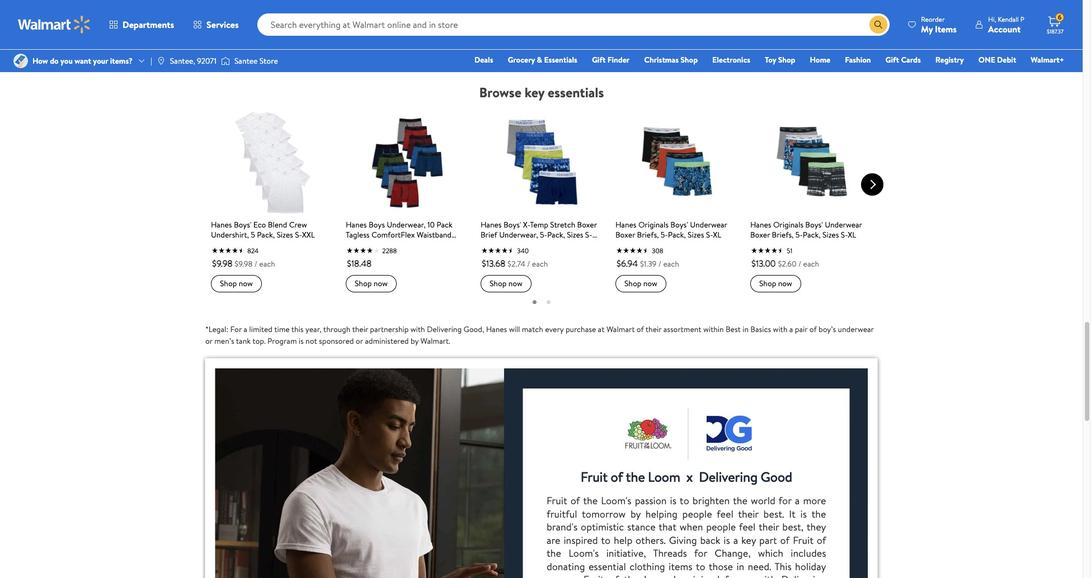 Task type: locate. For each thing, give the bounding box(es) containing it.
santee,
[[170, 55, 195, 67]]

essentials
[[544, 54, 578, 65]]

1 shop from the left
[[681, 54, 698, 65]]

santee
[[235, 55, 258, 67]]

christmas
[[645, 54, 679, 65]]

debit
[[998, 54, 1017, 65]]

reorder
[[921, 14, 945, 24]]

shop right toy
[[779, 54, 796, 65]]

1 horizontal spatial gift
[[886, 54, 900, 65]]

grocery & essentials link
[[503, 54, 583, 66]]

gift cards link
[[881, 54, 926, 66]]

you
[[60, 55, 73, 67]]

1 horizontal spatial shop
[[779, 54, 796, 65]]

1 gift from the left
[[592, 54, 606, 65]]

christmas shop link
[[639, 54, 703, 66]]

gift left cards
[[886, 54, 900, 65]]

gift finder link
[[587, 54, 635, 66]]

6 $187.37
[[1047, 12, 1064, 35]]

toy shop
[[765, 54, 796, 65]]

one debit
[[979, 54, 1017, 65]]

toy
[[765, 54, 777, 65]]

 image right 92071 at the top
[[221, 55, 230, 67]]

finder
[[608, 54, 630, 65]]

services button
[[184, 11, 248, 38]]

electronics
[[713, 54, 751, 65]]

shop
[[681, 54, 698, 65], [779, 54, 796, 65]]

electronics link
[[708, 54, 756, 66]]

gift left finder
[[592, 54, 606, 65]]

items
[[936, 23, 957, 35]]

walmart+
[[1031, 54, 1065, 65]]

santee store
[[235, 55, 278, 67]]

0 horizontal spatial  image
[[13, 54, 28, 68]]

shop right christmas
[[681, 54, 698, 65]]

store
[[260, 55, 278, 67]]

0 horizontal spatial shop
[[681, 54, 698, 65]]

gift
[[592, 54, 606, 65], [886, 54, 900, 65]]

 image right |
[[157, 57, 166, 65]]

departments button
[[100, 11, 184, 38]]

gift for gift cards
[[886, 54, 900, 65]]

grocery & essentials
[[508, 54, 578, 65]]

shop for toy shop
[[779, 54, 796, 65]]

fashion link
[[840, 54, 876, 66]]

Walmart Site-Wide search field
[[257, 13, 890, 36]]

 image left how
[[13, 54, 28, 68]]

2 shop from the left
[[779, 54, 796, 65]]

santee, 92071
[[170, 55, 217, 67]]

 image for santee, 92071
[[157, 57, 166, 65]]

hi, kendall p account
[[989, 14, 1025, 35]]

registry link
[[931, 54, 969, 66]]

grocery
[[508, 54, 535, 65]]

shop for christmas shop
[[681, 54, 698, 65]]

Search search field
[[257, 13, 890, 36]]

home
[[810, 54, 831, 65]]

home link
[[805, 54, 836, 66]]

departments
[[123, 18, 174, 31]]

0 horizontal spatial gift
[[592, 54, 606, 65]]

how
[[32, 55, 48, 67]]

registry
[[936, 54, 964, 65]]

1 horizontal spatial  image
[[157, 57, 166, 65]]

$187.37
[[1047, 27, 1064, 35]]

deals
[[475, 54, 493, 65]]

2 horizontal spatial  image
[[221, 55, 230, 67]]

my
[[921, 23, 933, 35]]

2 gift from the left
[[886, 54, 900, 65]]

hi,
[[989, 14, 997, 24]]

 image
[[13, 54, 28, 68], [221, 55, 230, 67], [157, 57, 166, 65]]

reorder my items
[[921, 14, 957, 35]]

gift finder
[[592, 54, 630, 65]]



Task type: describe. For each thing, give the bounding box(es) containing it.
6
[[1058, 12, 1062, 22]]

do
[[50, 55, 59, 67]]

fashion
[[845, 54, 871, 65]]

deals link
[[470, 54, 498, 66]]

services
[[207, 18, 239, 31]]

92071
[[197, 55, 217, 67]]

items?
[[110, 55, 133, 67]]

|
[[151, 55, 152, 67]]

walmart image
[[18, 16, 91, 34]]

kendall
[[998, 14, 1019, 24]]

gift for gift finder
[[592, 54, 606, 65]]

&
[[537, 54, 543, 65]]

one
[[979, 54, 996, 65]]

want
[[75, 55, 91, 67]]

walmart+ link
[[1026, 54, 1070, 66]]

how do you want your items?
[[32, 55, 133, 67]]

 image for santee store
[[221, 55, 230, 67]]

gift cards
[[886, 54, 921, 65]]

 image for how do you want your items?
[[13, 54, 28, 68]]

one debit link
[[974, 54, 1022, 66]]

account
[[989, 23, 1021, 35]]

search icon image
[[874, 20, 883, 29]]

cards
[[902, 54, 921, 65]]

christmas shop
[[645, 54, 698, 65]]

toy shop link
[[760, 54, 801, 66]]

your
[[93, 55, 108, 67]]

p
[[1021, 14, 1025, 24]]



Task type: vqa. For each thing, say whether or not it's contained in the screenshot.
Create corresponding to Create a password
no



